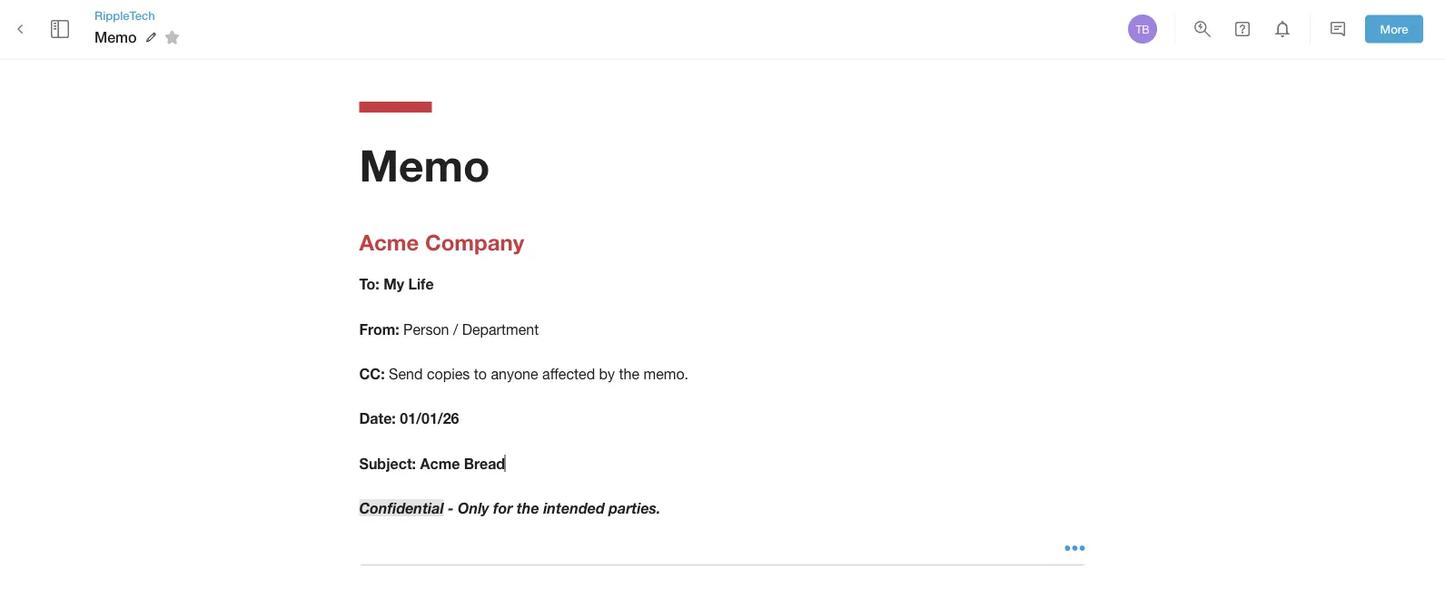 Task type: locate. For each thing, give the bounding box(es) containing it.
company
[[425, 229, 524, 255]]

bread
[[464, 455, 505, 472]]

memo down rippletech
[[94, 29, 137, 46]]

acme up my
[[359, 229, 419, 255]]

subject:
[[359, 455, 416, 472]]

date: 01/01/26
[[359, 410, 459, 427]]

acme left bread
[[420, 455, 460, 472]]

the right by
[[619, 366, 640, 383]]

department
[[462, 321, 539, 338]]

more button
[[1365, 15, 1423, 43]]

1 horizontal spatial the
[[619, 366, 640, 383]]

only
[[458, 500, 489, 517]]

rippletech link
[[94, 7, 186, 24]]

copies
[[427, 366, 470, 383]]

to:
[[359, 276, 379, 293]]

0 horizontal spatial memo
[[94, 29, 137, 46]]

1 horizontal spatial acme
[[420, 455, 460, 472]]

acme
[[359, 229, 419, 255], [420, 455, 460, 472]]

affected
[[542, 366, 595, 383]]

from: person / department
[[359, 321, 539, 338]]

tb button
[[1126, 12, 1160, 46]]

from:
[[359, 321, 399, 338]]

cc:
[[359, 365, 385, 383]]

0 vertical spatial acme
[[359, 229, 419, 255]]

for
[[493, 500, 513, 517]]

1 vertical spatial acme
[[420, 455, 460, 472]]

1 horizontal spatial memo
[[359, 139, 490, 191]]

memo.
[[644, 366, 689, 383]]

the right for
[[517, 500, 539, 517]]

0 horizontal spatial acme
[[359, 229, 419, 255]]

the
[[619, 366, 640, 383], [517, 500, 539, 517]]

the inside cc: send copies to anyone affected by the memo.
[[619, 366, 640, 383]]

favorite image
[[161, 26, 183, 48]]

parties.
[[609, 500, 661, 517]]

1 vertical spatial the
[[517, 500, 539, 517]]

memo
[[94, 29, 137, 46], [359, 139, 490, 191]]

0 horizontal spatial the
[[517, 500, 539, 517]]

0 vertical spatial the
[[619, 366, 640, 383]]

memo up acme company
[[359, 139, 490, 191]]

life
[[408, 276, 434, 293]]



Task type: vqa. For each thing, say whether or not it's contained in the screenshot.
click
no



Task type: describe. For each thing, give the bounding box(es) containing it.
1 vertical spatial memo
[[359, 139, 490, 191]]

to: my life
[[359, 276, 434, 293]]

intended
[[543, 500, 605, 517]]

anyone
[[491, 366, 538, 383]]

date:
[[359, 410, 396, 427]]

0 vertical spatial memo
[[94, 29, 137, 46]]

-
[[448, 500, 454, 517]]

to
[[474, 366, 487, 383]]

my
[[384, 276, 404, 293]]

confidential
[[359, 500, 444, 517]]

cc: send copies to anyone affected by the memo.
[[359, 365, 689, 383]]

confidential - only for the intended parties.
[[359, 500, 661, 517]]

acme company
[[359, 229, 524, 255]]

more
[[1380, 22, 1408, 36]]

send
[[389, 366, 423, 383]]

/
[[453, 321, 458, 338]]

person
[[403, 321, 449, 338]]

rippletech
[[94, 8, 155, 22]]

subject: acme bread
[[359, 455, 505, 472]]

by
[[599, 366, 615, 383]]

tb
[[1136, 23, 1150, 35]]

01/01/26
[[400, 410, 459, 427]]



